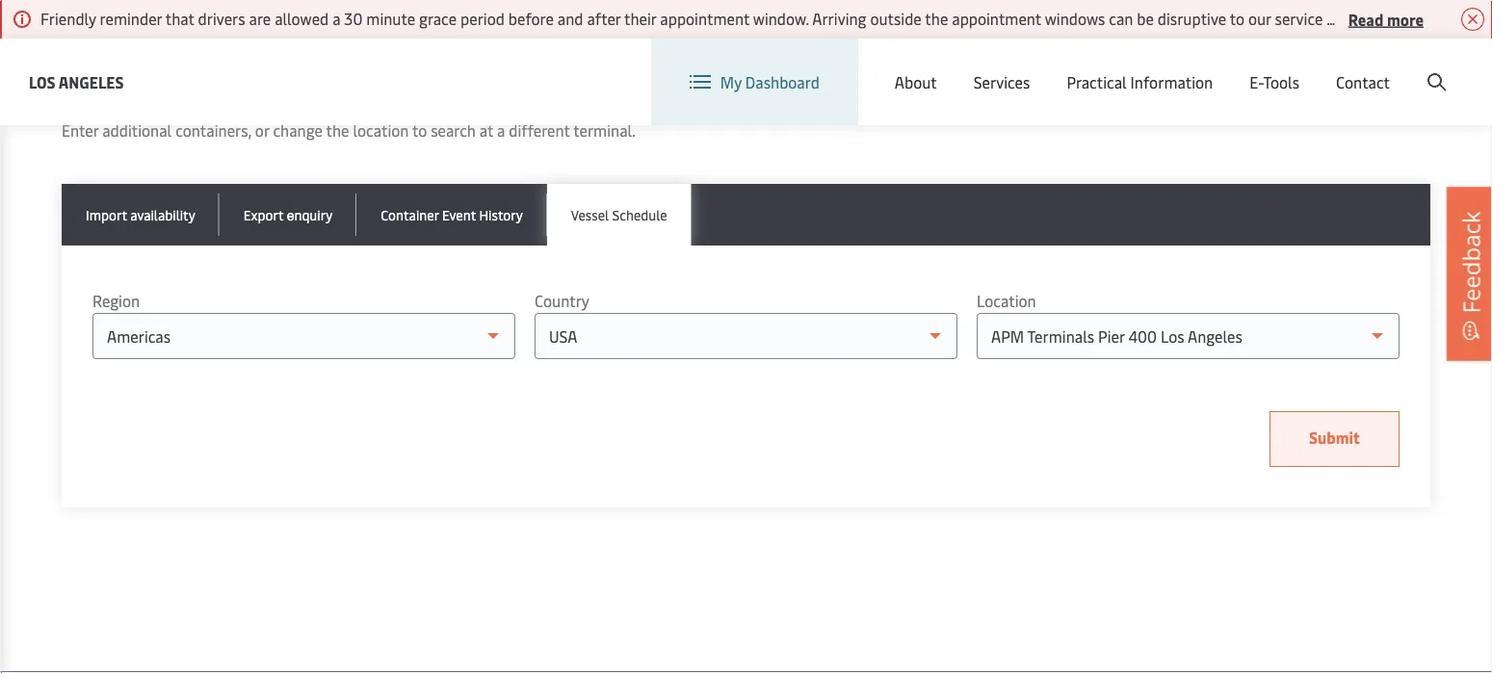 Task type: vqa. For each thing, say whether or not it's contained in the screenshot.
quote. To
no



Task type: describe. For each thing, give the bounding box(es) containing it.
e-tools button
[[1250, 39, 1300, 125]]

vessel
[[571, 205, 609, 224]]

search
[[431, 120, 476, 141]]

location inside button
[[1146, 56, 1206, 77]]

search
[[62, 78, 142, 114]]

menu
[[1315, 57, 1355, 77]]

practical
[[1067, 72, 1127, 92]]

vessel schedule button
[[547, 184, 692, 246]]

container event history
[[381, 205, 523, 224]]

dashboard
[[746, 72, 820, 92]]

import
[[86, 205, 127, 224]]

read more
[[1349, 8, 1424, 29]]

switch location
[[1096, 56, 1206, 77]]

my dashboard
[[721, 72, 820, 92]]

los angeles
[[29, 71, 124, 92]]

feedback
[[1456, 211, 1487, 314]]

terminal.
[[574, 120, 636, 141]]

again
[[149, 78, 213, 114]]

about
[[895, 72, 937, 92]]

schedule
[[612, 205, 668, 224]]

export
[[244, 205, 284, 224]]

change
[[273, 120, 323, 141]]

feedback button
[[1447, 187, 1493, 361]]

different
[[509, 120, 570, 141]]

additional
[[102, 120, 172, 141]]

event
[[442, 205, 476, 224]]

tab list containing import availability
[[62, 184, 1431, 246]]

e-
[[1250, 72, 1264, 92]]

containers,
[[176, 120, 251, 141]]

0 horizontal spatial location
[[977, 291, 1037, 311]]

the
[[326, 120, 349, 141]]

vessel schedule
[[571, 205, 668, 224]]

read more button
[[1349, 7, 1424, 31]]

history
[[479, 205, 523, 224]]

angeles
[[59, 71, 124, 92]]

to
[[412, 120, 427, 141]]

close alert image
[[1462, 8, 1485, 31]]



Task type: locate. For each thing, give the bounding box(es) containing it.
global
[[1267, 57, 1312, 77]]

switch
[[1096, 56, 1142, 77]]

tab list
[[62, 184, 1431, 246]]

container event history button
[[357, 184, 547, 246]]

practical information
[[1067, 72, 1213, 92]]

los angeles link
[[29, 70, 124, 94]]

submit button
[[1270, 412, 1400, 468]]

enter
[[62, 120, 99, 141]]

export еnquiry button
[[219, 184, 357, 246]]

import availability button
[[62, 184, 219, 246]]

1 horizontal spatial location
[[1146, 56, 1206, 77]]

0 vertical spatial location
[[1146, 56, 1206, 77]]

at
[[480, 120, 494, 141]]

container
[[381, 205, 439, 224]]

switch location button
[[1066, 56, 1206, 77]]

services
[[974, 72, 1031, 92]]

a
[[497, 120, 505, 141]]

information
[[1131, 72, 1213, 92]]

los
[[29, 71, 56, 92]]

practical information button
[[1067, 39, 1213, 125]]

global menu button
[[1225, 38, 1374, 96]]

export еnquiry
[[244, 205, 333, 224]]

my dashboard button
[[690, 39, 820, 125]]

еnquiry
[[287, 205, 333, 224]]

contact
[[1337, 72, 1391, 92]]

submit
[[1310, 428, 1361, 448]]

import availability
[[86, 205, 195, 224]]

tools
[[1264, 72, 1300, 92]]

1 vertical spatial location
[[977, 291, 1037, 311]]

availability
[[130, 205, 195, 224]]

or
[[255, 120, 269, 141]]

about button
[[895, 39, 937, 125]]

e-tools
[[1250, 72, 1300, 92]]

country
[[535, 291, 590, 311]]

location
[[1146, 56, 1206, 77], [977, 291, 1037, 311]]

contact button
[[1337, 39, 1391, 125]]

global menu
[[1267, 57, 1355, 77]]

location
[[353, 120, 409, 141]]

services button
[[974, 39, 1031, 125]]

search again enter additional containers, or change the location to search at a different terminal.
[[62, 78, 636, 141]]

region
[[93, 291, 140, 311]]

more
[[1388, 8, 1424, 29]]

my
[[721, 72, 742, 92]]

read
[[1349, 8, 1384, 29]]



